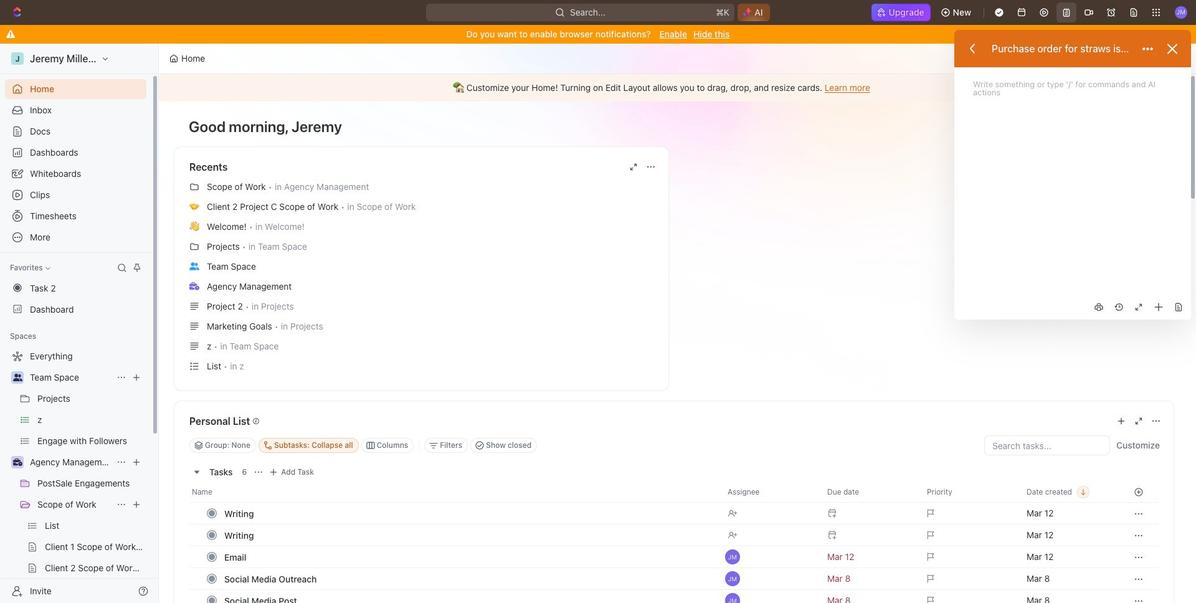 Task type: locate. For each thing, give the bounding box(es) containing it.
0 horizontal spatial business time image
[[13, 459, 22, 466]]

jeremy miller's workspace, , element
[[11, 52, 24, 65]]

business time image
[[190, 282, 199, 290], [13, 459, 22, 466]]

1 vertical spatial business time image
[[13, 459, 22, 466]]

1 horizontal spatial business time image
[[190, 282, 199, 290]]

tree
[[5, 347, 146, 603]]



Task type: vqa. For each thing, say whether or not it's contained in the screenshot.
View
no



Task type: describe. For each thing, give the bounding box(es) containing it.
user group image
[[13, 374, 22, 382]]

0 vertical spatial business time image
[[190, 282, 199, 290]]

sidebar navigation
[[0, 44, 161, 603]]

tree inside sidebar navigation
[[5, 347, 146, 603]]

business time image inside sidebar navigation
[[13, 459, 22, 466]]

user group image
[[190, 262, 199, 270]]

Search tasks... text field
[[986, 436, 1110, 455]]



